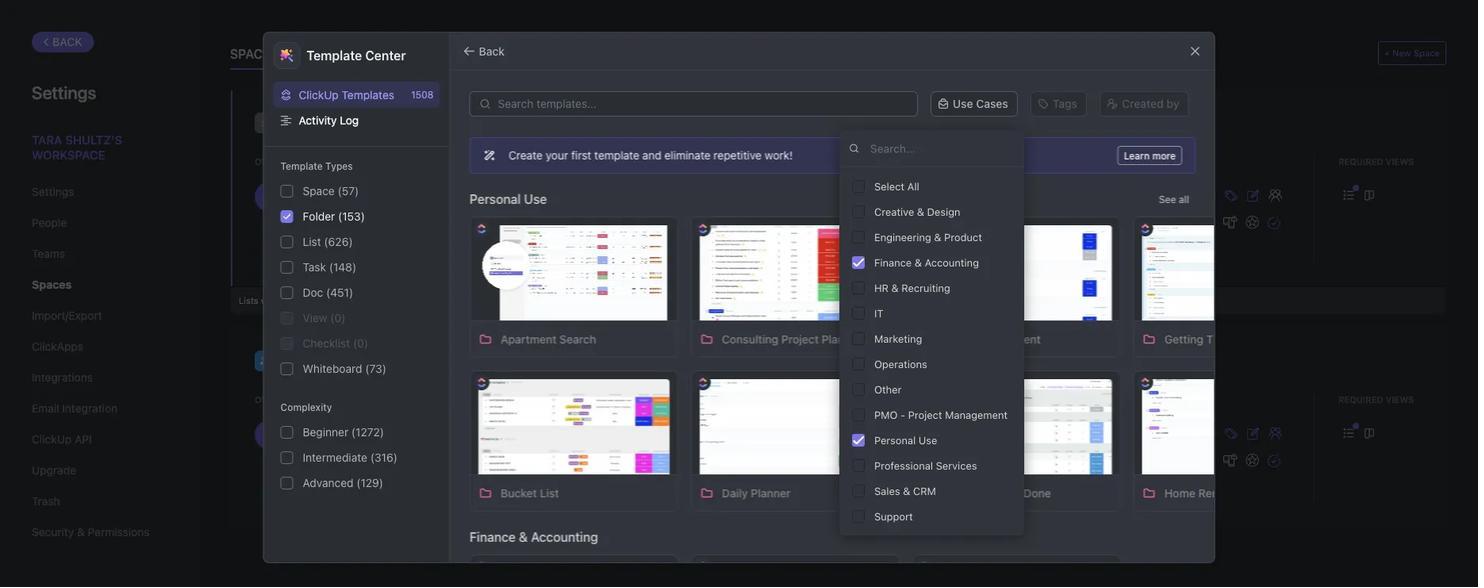 Task type: vqa. For each thing, say whether or not it's contained in the screenshot.
the Show
no



Task type: locate. For each thing, give the bounding box(es) containing it.
0 vertical spatial personal
[[469, 192, 521, 207]]

getting things done
[[943, 487, 1051, 500]]

project left plan
[[781, 333, 819, 346]]

support button
[[846, 504, 1018, 529]]

1 horizontal spatial done
[[1245, 333, 1272, 346]]

1 vertical spatial list
[[540, 487, 559, 500]]

back
[[479, 44, 505, 58]]

see
[[1159, 194, 1176, 205]]

1 vertical spatial required views
[[1339, 394, 1415, 405]]

everyone.
[[336, 191, 380, 202], [336, 429, 380, 441]]

Search... text field
[[871, 137, 1017, 160]]

engineering
[[875, 231, 932, 243]]

2 horizontal spatial to
[[748, 430, 759, 438]]

go
[[354, 116, 367, 128], [392, 354, 406, 366]]

with for space
[[375, 156, 398, 167]]

clickup up upgrade
[[32, 433, 72, 446]]

(0) left back
[[440, 46, 458, 62]]

clickapps inside settings element
[[32, 340, 83, 353]]

1 vertical spatial everyone.
[[336, 429, 380, 441]]

0 vertical spatial clickup
[[299, 88, 339, 101]]

with
[[375, 156, 398, 167], [261, 295, 278, 306], [375, 394, 398, 405]]

1 vertical spatial go to space link
[[392, 353, 451, 366]]

1 vertical spatial project
[[909, 409, 943, 421]]

management inside button
[[945, 409, 1008, 421]]

finance down engineering
[[875, 257, 912, 269]]

1 vertical spatial to
[[409, 354, 419, 366]]

clickup api
[[32, 433, 92, 446]]

with down (73)
[[375, 394, 398, 405]]

0 vertical spatial management
[[972, 333, 1041, 346]]

2 vertical spatial (0)
[[353, 337, 368, 350]]

1 vertical spatial settings
[[32, 185, 74, 198]]

1 everyone. make private from the top
[[336, 191, 441, 202]]

clickup up activity
[[299, 88, 339, 101]]

2 horizontal spatial (0)
[[440, 46, 458, 62]]

import/export link
[[32, 302, 166, 329]]

security & permissions link
[[32, 519, 166, 546]]

finance & accounting inside button
[[875, 257, 979, 269]]

1 vertical spatial done
[[1024, 487, 1051, 500]]

1 horizontal spatial use
[[919, 435, 938, 446]]

1 horizontal spatial to
[[409, 354, 419, 366]]

back button
[[457, 38, 514, 64]]

1 settings from the top
[[32, 82, 96, 102]]

accounting inside button
[[925, 257, 979, 269]]

1 vertical spatial use
[[524, 192, 547, 207]]

0 horizontal spatial list
[[303, 235, 321, 248]]

everyone. make private up (316)
[[336, 429, 441, 441]]

0 vertical spatial things
[[1206, 333, 1242, 346]]

0 horizontal spatial finance
[[469, 530, 515, 545]]

& left the crm
[[903, 485, 911, 497]]

1 vertical spatial personal
[[875, 435, 916, 446]]

spaces down the teams at left top
[[32, 278, 72, 291]]

intermediate
[[303, 451, 367, 464]]

2 required from the top
[[1339, 394, 1384, 405]]

everyone. up intermediate (316)
[[336, 429, 380, 441]]

with right 'lists'
[[261, 295, 278, 306]]

settings link
[[32, 179, 166, 206]]

personal use button
[[846, 428, 1018, 453]]

0 vertical spatial accounting
[[925, 257, 979, 269]]

types
[[325, 160, 353, 171]]

personal use up professional on the bottom right of page
[[875, 435, 938, 446]]

1 horizontal spatial finance & accounting
[[875, 257, 979, 269]]

private
[[410, 191, 441, 202], [410, 429, 441, 441]]

accounting
[[925, 257, 979, 269], [531, 530, 598, 545]]

1 horizontal spatial list
[[540, 487, 559, 500]]

creative
[[875, 206, 915, 218]]

shared for space
[[336, 156, 372, 167]]

& for sales & crm button at right bottom
[[903, 485, 911, 497]]

personal down create
[[469, 192, 521, 207]]

0 vertical spatial everyone. make private
[[336, 191, 441, 202]]

go to space right (73)
[[392, 354, 451, 366]]

daily left planner
[[722, 487, 748, 500]]

0 vertical spatial template
[[307, 48, 362, 63]]

1 vertical spatial everyone. make private
[[336, 429, 441, 441]]

to right log
[[370, 116, 380, 128]]

shultz's
[[65, 133, 122, 146]]

make
[[383, 191, 407, 202], [383, 429, 407, 441]]

owner down user group image
[[255, 394, 288, 405]]

Search templates... text field
[[498, 98, 909, 110]]

go to space down templates at the top of page
[[354, 116, 413, 128]]

finance inside button
[[875, 257, 912, 269]]

0 vertical spatial make
[[383, 191, 407, 202]]

learn more
[[1124, 150, 1176, 161]]

0 vertical spatial use
[[953, 97, 974, 110]]

use down create
[[524, 192, 547, 207]]

1 vertical spatial views
[[1386, 394, 1415, 405]]

1 private from the top
[[410, 191, 441, 202]]

1 vertical spatial (0)
[[331, 312, 346, 325]]

inaccessible
[[482, 46, 570, 62]]

2 shared with from the top
[[336, 394, 398, 405]]

2 shared from the top
[[336, 394, 372, 405]]

1 vertical spatial template
[[281, 160, 323, 171]]

2 views from the top
[[1386, 394, 1415, 405]]

getting for getting things done
[[943, 487, 982, 500]]

1 vertical spatial clickup
[[32, 433, 72, 446]]

select all button
[[846, 174, 1018, 199]]

learn more link
[[1118, 146, 1182, 165]]

personal inside button
[[875, 435, 916, 446]]

to left do
[[748, 430, 759, 438]]

create your first template and eliminate repetitive work!
[[508, 149, 793, 162]]

to right (73)
[[409, 354, 419, 366]]

1 horizontal spatial things
[[1206, 333, 1242, 346]]

& up hr & recruiting
[[915, 257, 922, 269]]

management for pmo - project management
[[945, 409, 1008, 421]]

2 vertical spatial project
[[1260, 487, 1297, 500]]

to for team space
[[409, 354, 419, 366]]

2 required views from the top
[[1339, 394, 1415, 405]]

settings up people
[[32, 185, 74, 198]]

make up (316)
[[383, 429, 407, 441]]

2 vertical spatial clickapps
[[1156, 394, 1206, 405]]

permissions
[[88, 526, 150, 539]]

1 vertical spatial finance & accounting
[[469, 530, 598, 545]]

use inside the personal use button
[[919, 435, 938, 446]]

different
[[281, 295, 316, 306]]

planner
[[751, 487, 791, 500]]

& right security
[[77, 526, 85, 539]]

space down template types
[[303, 185, 335, 198]]

accounting down bucket list
[[531, 530, 598, 545]]

product
[[945, 231, 983, 243]]

1 horizontal spatial daily
[[722, 487, 748, 500]]

go to space link down templates at the top of page
[[354, 115, 413, 128]]

1 vertical spatial statuses
[[746, 394, 791, 405]]

clickup
[[299, 88, 339, 101], [32, 433, 72, 446]]

views
[[1386, 156, 1415, 167], [1386, 394, 1415, 405]]

0 vertical spatial shared with
[[336, 156, 398, 167]]

0 horizontal spatial go
[[354, 116, 367, 128]]

project
[[781, 333, 819, 346], [909, 409, 943, 421], [1260, 487, 1297, 500]]

everyone. make private up (153)
[[336, 191, 441, 202]]

0 vertical spatial with
[[375, 156, 398, 167]]

2 private from the top
[[410, 429, 441, 441]]

0 vertical spatial settings
[[32, 82, 96, 102]]

1 required from the top
[[1339, 156, 1384, 167]]

1 horizontal spatial clickup
[[299, 88, 339, 101]]

0 vertical spatial go to space
[[354, 116, 413, 128]]

(0) up (73)
[[353, 337, 368, 350]]

(0)
[[440, 46, 458, 62], [331, 312, 346, 325], [353, 337, 368, 350]]

0 vertical spatial getting
[[1165, 333, 1204, 346]]

list up task
[[303, 235, 321, 248]]

0 vertical spatial daily
[[469, 295, 490, 306]]

finance & accounting button
[[846, 250, 1018, 275]]

consulting
[[722, 333, 778, 346]]

intermediate (316)
[[303, 451, 398, 464]]

email
[[32, 402, 59, 415]]

0 horizontal spatial getting
[[943, 487, 982, 500]]

1 make from the top
[[383, 191, 407, 202]]

integration
[[62, 402, 118, 415]]

0 vertical spatial go
[[354, 116, 367, 128]]

2 everyone. from the top
[[336, 429, 380, 441]]

0 vertical spatial required
[[1339, 156, 1384, 167]]

2 statuses from the top
[[746, 394, 791, 405]]

(0) down statuses:
[[331, 312, 346, 325]]

template for template center
[[307, 48, 362, 63]]

0 horizontal spatial clickup
[[32, 433, 72, 446]]

list
[[303, 235, 321, 248], [540, 487, 559, 500]]

template center
[[307, 48, 406, 63]]

finance & accounting up recruiting
[[875, 257, 979, 269]]

2 make from the top
[[383, 429, 407, 441]]

back
[[52, 35, 82, 48]]

0 vertical spatial finance & accounting
[[875, 257, 979, 269]]

2 vertical spatial management
[[1300, 487, 1369, 500]]

template types
[[281, 160, 353, 171]]

1 horizontal spatial accounting
[[925, 257, 979, 269]]

done for getting things done framework
[[1245, 333, 1272, 346]]

shared up (57)
[[336, 156, 372, 167]]

view
[[303, 312, 328, 325]]

settings
[[32, 82, 96, 102], [32, 185, 74, 198]]

inaccessible spaces
[[482, 46, 625, 62]]

go to space link right (73)
[[392, 353, 451, 366]]

template
[[594, 149, 639, 162]]

use up professional services
[[919, 435, 938, 446]]

1 horizontal spatial go
[[392, 354, 406, 366]]

1 vertical spatial personal use
[[875, 435, 938, 446]]

shared
[[336, 156, 372, 167], [336, 394, 372, 405]]

0 vertical spatial go to space link
[[354, 115, 413, 128]]

template
[[307, 48, 362, 63], [281, 160, 323, 171]]

1 vertical spatial clickapps
[[32, 340, 83, 353]]

0 vertical spatial required views
[[1339, 156, 1415, 167]]

everyone. for team space
[[336, 429, 380, 441]]

shared with
[[336, 156, 398, 167], [336, 394, 398, 405]]

-
[[901, 409, 906, 421]]

0 vertical spatial statuses
[[746, 156, 791, 167]]

space right 'new'
[[1414, 48, 1441, 58]]

workspace
[[32, 148, 105, 162]]

1 shared from the top
[[336, 156, 372, 167]]

clickapps link
[[32, 333, 166, 360]]

template left types
[[281, 160, 323, 171]]

0 horizontal spatial personal
[[469, 192, 521, 207]]

select
[[875, 181, 905, 192]]

1 vertical spatial private
[[410, 429, 441, 441]]

1 vertical spatial accounting
[[531, 530, 598, 545]]

go right (73)
[[392, 354, 406, 366]]

1 horizontal spatial personal use
[[875, 435, 938, 446]]

1 vertical spatial owner
[[255, 394, 288, 405]]

center
[[365, 48, 406, 63]]

space down the checklist (0)
[[322, 353, 363, 370]]

1 statuses from the top
[[746, 156, 791, 167]]

2 horizontal spatial project
[[1260, 487, 1297, 500]]

0 vertical spatial clickapps
[[1156, 156, 1206, 167]]

template for template types
[[281, 160, 323, 171]]

0 vertical spatial finance
[[875, 257, 912, 269]]

project inside button
[[909, 409, 943, 421]]

professional services button
[[846, 453, 1018, 479]]

1 vertical spatial required
[[1339, 394, 1384, 405]]

1 vertical spatial make
[[383, 429, 407, 441]]

1 vertical spatial shared
[[336, 394, 372, 405]]

spaces (2)
[[230, 46, 299, 62]]

2 horizontal spatial use
[[953, 97, 974, 110]]

0 horizontal spatial (0)
[[331, 312, 346, 325]]

go to space
[[354, 116, 413, 128], [392, 354, 451, 366]]

settings down back link
[[32, 82, 96, 102]]

0 vertical spatial done
[[1245, 333, 1272, 346]]

1 owner from the top
[[255, 156, 288, 167]]

1 views from the top
[[1386, 156, 1415, 167]]

1 horizontal spatial (0)
[[353, 337, 368, 350]]

professional services
[[875, 460, 977, 472]]

personal use down create
[[469, 192, 547, 207]]

clickup inside clickup api link
[[32, 433, 72, 446]]

doc
[[303, 286, 323, 299]]

make right (57)
[[383, 191, 407, 202]]

in
[[778, 430, 786, 438]]

user group image
[[260, 357, 270, 365]]

accounting down product
[[925, 257, 979, 269]]

2 vertical spatial to
[[748, 430, 759, 438]]

project for home renovation project management
[[1260, 487, 1297, 500]]

with right types
[[375, 156, 398, 167]]

email integration link
[[32, 395, 166, 422]]

0 vertical spatial private
[[410, 191, 441, 202]]

tara
[[32, 133, 62, 146]]

creative & design
[[875, 206, 961, 218]]

done
[[1245, 333, 1272, 346], [1024, 487, 1051, 500]]

0 vertical spatial to
[[370, 116, 380, 128]]

project for pmo - project management
[[909, 409, 943, 421]]

& down bucket
[[519, 530, 528, 545]]

shared with up (57)
[[336, 156, 398, 167]]

private for team space
[[410, 429, 441, 441]]

template up clickup templates
[[307, 48, 362, 63]]

shared with for team space
[[336, 394, 398, 405]]

space up template types
[[283, 114, 324, 132]]

statuses for team space
[[746, 394, 791, 405]]

(1272)
[[352, 426, 384, 439]]

finance down bucket
[[469, 530, 515, 545]]

renovation
[[1199, 487, 1257, 500]]

list right bucket
[[540, 487, 559, 500]]

spaces
[[230, 46, 278, 62], [389, 46, 437, 62], [574, 46, 622, 62], [32, 278, 72, 291]]

done for getting things done
[[1024, 487, 1051, 500]]

back link
[[32, 32, 94, 52]]

2 owner from the top
[[255, 394, 288, 405]]

0 horizontal spatial project
[[781, 333, 819, 346]]

required views
[[1339, 156, 1415, 167], [1339, 394, 1415, 405]]

2 vertical spatial use
[[919, 435, 938, 446]]

use left cases
[[953, 97, 974, 110]]

work!
[[765, 149, 793, 162]]

1 shared with from the top
[[336, 156, 398, 167]]

0 vertical spatial shared
[[336, 156, 372, 167]]

owner left types
[[255, 156, 288, 167]]

to
[[370, 116, 380, 128], [409, 354, 419, 366], [748, 430, 759, 438]]

daily right schedule on the bottom left
[[469, 295, 490, 306]]

personal
[[469, 192, 521, 207], [875, 435, 916, 446]]

use inside use cases button
[[953, 97, 974, 110]]

management
[[972, 333, 1041, 346], [945, 409, 1008, 421], [1300, 487, 1369, 500]]

0 vertical spatial views
[[1386, 156, 1415, 167]]

1 everyone. from the top
[[336, 191, 380, 202]]

owner for team space
[[255, 394, 288, 405]]

1 horizontal spatial project
[[909, 409, 943, 421]]

0 horizontal spatial to
[[370, 116, 380, 128]]

personal down "-"
[[875, 435, 916, 446]]

0 vertical spatial owner
[[255, 156, 288, 167]]

repetitive
[[714, 149, 762, 162]]

clickup templates
[[299, 88, 394, 101]]

go down templates at the top of page
[[354, 116, 367, 128]]

private right (57)
[[410, 191, 441, 202]]

(0) for checklist (0)
[[353, 337, 368, 350]]

& right hr
[[892, 282, 899, 294]]

project right "renovation"
[[1260, 487, 1297, 500]]

finance & accounting down bucket list
[[469, 530, 598, 545]]

& left design
[[917, 206, 925, 218]]

things for getting things done framework
[[1206, 333, 1242, 346]]

team
[[283, 353, 319, 370]]

shared down the whiteboard (73)
[[336, 394, 372, 405]]

private right (1272)
[[410, 429, 441, 441]]

1 vertical spatial go to space
[[392, 354, 451, 366]]

1 vertical spatial management
[[945, 409, 1008, 421]]

1 required views from the top
[[1339, 156, 1415, 167]]

schedule daily
[[426, 295, 490, 306]]

project right "-"
[[909, 409, 943, 421]]

hr
[[875, 282, 889, 294]]

2 everyone. make private from the top
[[336, 429, 441, 441]]

everyone. up (153)
[[336, 191, 380, 202]]

1 horizontal spatial getting
[[1165, 333, 1204, 346]]

teams link
[[32, 240, 166, 267]]

1 horizontal spatial personal
[[875, 435, 916, 446]]

1 vertical spatial finance
[[469, 530, 515, 545]]

security & permissions
[[32, 526, 150, 539]]

& for hr & recruiting button
[[892, 282, 899, 294]]

required views for team space
[[1339, 394, 1415, 405]]

& inside settings element
[[77, 526, 85, 539]]

1 vertical spatial getting
[[943, 487, 982, 500]]

everyone. make private
[[336, 191, 441, 202], [336, 429, 441, 441]]

do
[[761, 430, 772, 438]]

shared with down (73)
[[336, 394, 398, 405]]

crm
[[914, 485, 936, 497]]

whiteboard
[[303, 362, 362, 375]]

& left product
[[934, 231, 942, 243]]



Task type: describe. For each thing, give the bounding box(es) containing it.
task (148)
[[303, 261, 357, 274]]

select all
[[875, 181, 920, 192]]

spaces inside settings element
[[32, 278, 72, 291]]

archived
[[322, 46, 386, 62]]

it button
[[846, 301, 1018, 326]]

activity log
[[299, 114, 359, 127]]

recruiting
[[902, 282, 951, 294]]

archived spaces (0)
[[322, 46, 458, 62]]

support
[[875, 511, 913, 523]]

0 horizontal spatial daily
[[469, 295, 490, 306]]

spaces left (2)
[[230, 46, 278, 62]]

lists with different statuses:
[[239, 295, 357, 306]]

it
[[875, 308, 884, 319]]

views for team space
[[1386, 394, 1415, 405]]

activity log button
[[273, 108, 440, 133]]

0 horizontal spatial use
[[524, 192, 547, 207]]

0 vertical spatial list
[[303, 235, 321, 248]]

spaces right 'inaccessible'
[[574, 46, 622, 62]]

(2)
[[281, 46, 299, 62]]

required for team space
[[1339, 394, 1384, 405]]

make for space
[[383, 191, 407, 202]]

+
[[1385, 48, 1391, 58]]

engineering & product button
[[846, 225, 1018, 250]]

folder (153)
[[303, 210, 365, 223]]

required views for space
[[1339, 156, 1415, 167]]

settings element
[[0, 0, 198, 587]]

pmo - project management
[[875, 409, 1008, 421]]

required for space
[[1339, 156, 1384, 167]]

progress
[[788, 430, 828, 438]]

beginner
[[303, 426, 349, 439]]

with for team space
[[375, 394, 398, 405]]

professional
[[875, 460, 933, 472]]

1 vertical spatial with
[[261, 295, 278, 306]]

0 horizontal spatial finance & accounting
[[469, 530, 598, 545]]

other button
[[846, 377, 1018, 402]]

0 vertical spatial (0)
[[440, 46, 458, 62]]

to do in progress complete
[[748, 430, 875, 438]]

pmo - project management button
[[846, 402, 1018, 428]]

spaces up 1508
[[389, 46, 437, 62]]

(57)
[[338, 185, 359, 198]]

home
[[1165, 487, 1196, 500]]

clickup for clickup api
[[32, 433, 72, 446]]

team space
[[283, 353, 363, 370]]

go to space for space
[[354, 116, 413, 128]]

0 horizontal spatial personal use
[[469, 192, 547, 207]]

all
[[1179, 194, 1189, 205]]

see all button
[[1153, 190, 1196, 209]]

more
[[1152, 150, 1176, 161]]

integrations
[[32, 371, 93, 384]]

2 settings from the top
[[32, 185, 74, 198]]

management for home renovation project management
[[1300, 487, 1369, 500]]

(129)
[[357, 477, 383, 490]]

sales & crm
[[875, 485, 936, 497]]

use cases button
[[925, 90, 1025, 118]]

fleet
[[943, 333, 969, 346]]

getting for getting things done framework
[[1165, 333, 1204, 346]]

go to space link for space
[[354, 115, 413, 128]]

private for space
[[410, 191, 441, 202]]

views for space
[[1386, 156, 1415, 167]]

personal use inside button
[[875, 435, 938, 446]]

complexity
[[281, 402, 332, 413]]

services
[[936, 460, 977, 472]]

lists
[[239, 295, 258, 306]]

everyone. make private for space
[[336, 191, 441, 202]]

sales
[[875, 485, 901, 497]]

clickapps for team space
[[1156, 394, 1206, 405]]

learn
[[1124, 150, 1150, 161]]

integrations link
[[32, 364, 166, 391]]

other
[[875, 384, 902, 396]]

doc (451)
[[303, 286, 353, 299]]

1508
[[411, 89, 434, 100]]

(626)
[[324, 235, 353, 248]]

clickup for clickup templates
[[299, 88, 339, 101]]

clickup api link
[[32, 426, 166, 453]]

use cases button
[[931, 91, 1018, 117]]

& for finance & accounting button
[[915, 257, 922, 269]]

make for team space
[[383, 429, 407, 441]]

space down schedule on the bottom left
[[421, 354, 451, 366]]

(153)
[[338, 210, 365, 223]]

things for getting things done
[[985, 487, 1021, 500]]

apartment search
[[500, 333, 596, 346]]

people link
[[32, 210, 166, 237]]

+ new space
[[1385, 48, 1441, 58]]

(451)
[[326, 286, 353, 299]]

(0) for view (0)
[[331, 312, 346, 325]]

marketing button
[[846, 326, 1018, 352]]

whiteboard (73)
[[303, 362, 387, 375]]

clickapps for space
[[1156, 156, 1206, 167]]

statuses:
[[319, 295, 357, 306]]

(148)
[[329, 261, 357, 274]]

see all
[[1159, 194, 1189, 205]]

pmo
[[875, 409, 898, 421]]

creative & design button
[[846, 199, 1018, 225]]

go to space for team space
[[392, 354, 451, 366]]

shared with for space
[[336, 156, 398, 167]]

framework
[[1275, 333, 1334, 346]]

schedule
[[428, 295, 467, 306]]

all
[[908, 181, 920, 192]]

bucket
[[500, 487, 537, 500]]

home renovation project management
[[1165, 487, 1369, 500]]

security
[[32, 526, 74, 539]]

advanced (129)
[[303, 477, 383, 490]]

shared for team space
[[336, 394, 372, 405]]

and
[[642, 149, 661, 162]]

upgrade link
[[32, 457, 166, 484]]

email integration
[[32, 402, 118, 415]]

engineering & product
[[875, 231, 983, 243]]

go to space link for team space
[[392, 353, 451, 366]]

eliminate
[[664, 149, 711, 162]]

operations
[[875, 358, 928, 370]]

owner for space
[[255, 156, 288, 167]]

checklist
[[303, 337, 350, 350]]

everyone. for space
[[336, 191, 380, 202]]

space down 1508
[[383, 116, 413, 128]]

sales & crm button
[[846, 479, 1018, 504]]

& for engineering & product button
[[934, 231, 942, 243]]

& for the creative & design button
[[917, 206, 925, 218]]

folder
[[303, 210, 335, 223]]

1 vertical spatial daily
[[722, 487, 748, 500]]

go for team space
[[392, 354, 406, 366]]

go for space
[[354, 116, 367, 128]]

statuses for space
[[746, 156, 791, 167]]

0 horizontal spatial accounting
[[531, 530, 598, 545]]

everyone. make private for team space
[[336, 429, 441, 441]]

spaces link
[[32, 271, 166, 298]]

marketing
[[875, 333, 923, 345]]

to for space
[[370, 116, 380, 128]]

0 vertical spatial project
[[781, 333, 819, 346]]

complete
[[835, 430, 875, 438]]

log
[[340, 114, 359, 127]]

new
[[1393, 48, 1412, 58]]



